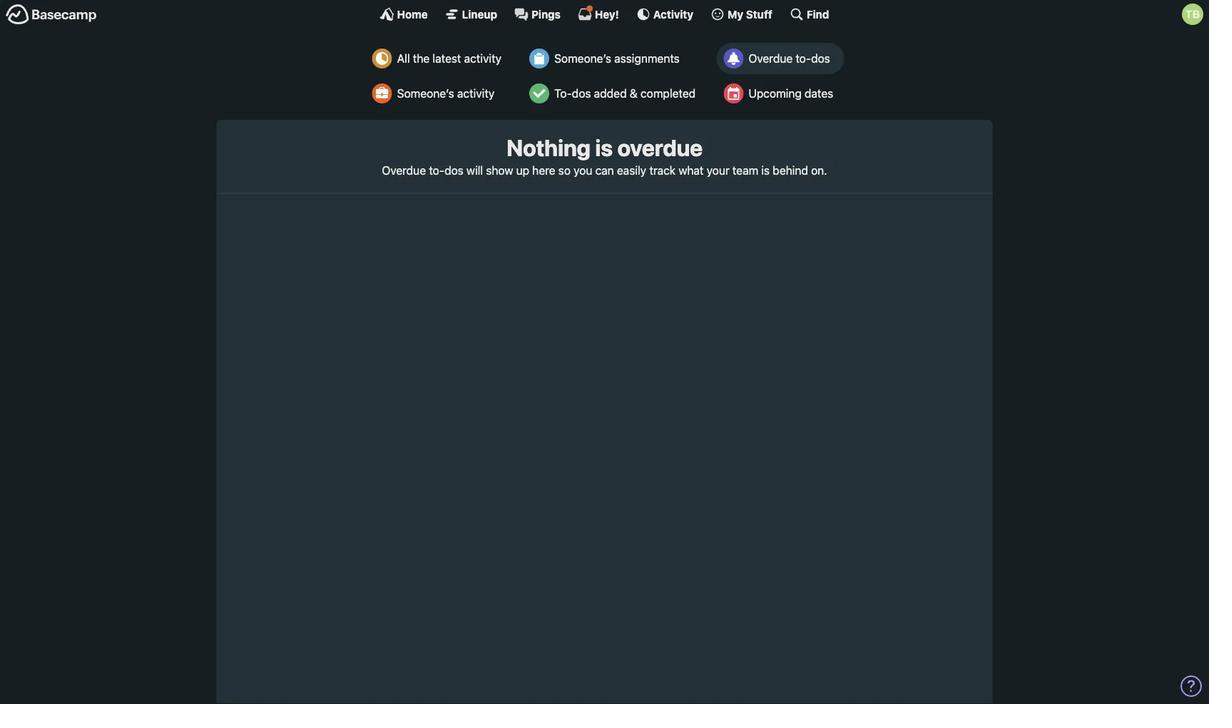 Task type: describe. For each thing, give the bounding box(es) containing it.
0 vertical spatial activity
[[464, 52, 502, 65]]

assignments
[[614, 52, 680, 65]]

you
[[574, 163, 592, 177]]

someone's assignments link
[[522, 43, 706, 74]]

what
[[679, 163, 704, 177]]

to-
[[554, 87, 572, 100]]

todo image
[[529, 83, 549, 103]]

stuff
[[746, 8, 773, 20]]

someone's for someone's activity
[[397, 87, 454, 100]]

home
[[397, 8, 428, 20]]

person report image
[[372, 83, 392, 103]]

lineup
[[462, 8, 497, 20]]

can
[[595, 163, 614, 177]]

upcoming
[[749, 87, 802, 100]]

find
[[807, 8, 829, 20]]

tim burton image
[[1182, 4, 1204, 25]]

will
[[467, 163, 483, 177]]

assignment image
[[529, 49, 549, 68]]

0 vertical spatial overdue
[[749, 52, 793, 65]]

pings button
[[514, 7, 561, 21]]

all the latest activity link
[[365, 43, 512, 74]]

main element
[[0, 0, 1209, 28]]

lineup link
[[445, 7, 497, 21]]

show
[[486, 163, 513, 177]]

upcoming dates link
[[717, 78, 844, 109]]

added
[[594, 87, 627, 100]]

latest
[[433, 52, 461, 65]]

dos inside overdue to-dos link
[[811, 52, 830, 65]]

track
[[649, 163, 676, 177]]

overdue
[[617, 134, 703, 161]]

someone's activity link
[[365, 78, 512, 109]]

upcoming dates
[[749, 87, 833, 100]]

team
[[733, 163, 759, 177]]



Task type: locate. For each thing, give the bounding box(es) containing it.
is up can
[[595, 134, 613, 161]]

overdue
[[749, 52, 793, 65], [382, 163, 426, 177]]

reports image
[[724, 49, 744, 68]]

my
[[728, 8, 744, 20]]

0 vertical spatial dos
[[811, 52, 830, 65]]

on.
[[811, 163, 827, 177]]

to-dos added & completed
[[554, 87, 696, 100]]

my stuff button
[[711, 7, 773, 21]]

easily
[[617, 163, 646, 177]]

1 vertical spatial dos
[[572, 87, 591, 100]]

hey! button
[[578, 5, 619, 21]]

dos left added
[[572, 87, 591, 100]]

find button
[[790, 7, 829, 21]]

someone's
[[554, 52, 611, 65], [397, 87, 454, 100]]

&
[[630, 87, 638, 100]]

overdue up "upcoming" on the top
[[749, 52, 793, 65]]

dos left will
[[445, 163, 464, 177]]

is right the team
[[762, 163, 770, 177]]

nothing
[[506, 134, 591, 161]]

overdue inside nothing is overdue overdue to-dos will show up here so you can easily track what your team is behind on.
[[382, 163, 426, 177]]

activity
[[653, 8, 694, 20]]

0 horizontal spatial dos
[[445, 163, 464, 177]]

up
[[516, 163, 529, 177]]

nothing is overdue overdue to-dos will show up here so you can easily track what your team is behind on.
[[382, 134, 827, 177]]

activity
[[464, 52, 502, 65], [457, 87, 495, 100]]

the
[[413, 52, 430, 65]]

schedule image
[[724, 83, 744, 103]]

someone's up to-
[[554, 52, 611, 65]]

dos inside the to-dos added & completed link
[[572, 87, 591, 100]]

all the latest activity
[[397, 52, 502, 65]]

1 horizontal spatial someone's
[[554, 52, 611, 65]]

so
[[558, 163, 571, 177]]

behind
[[773, 163, 808, 177]]

dos
[[811, 52, 830, 65], [572, 87, 591, 100], [445, 163, 464, 177]]

activity down all the latest activity
[[457, 87, 495, 100]]

my stuff
[[728, 8, 773, 20]]

your
[[707, 163, 730, 177]]

to-dos added & completed link
[[522, 78, 706, 109]]

here
[[532, 163, 555, 177]]

activity report image
[[372, 49, 392, 68]]

1 vertical spatial activity
[[457, 87, 495, 100]]

pings
[[532, 8, 561, 20]]

1 vertical spatial overdue
[[382, 163, 426, 177]]

1 horizontal spatial overdue
[[749, 52, 793, 65]]

activity link
[[636, 7, 694, 21]]

all
[[397, 52, 410, 65]]

someone's activity
[[397, 87, 495, 100]]

0 vertical spatial to-
[[796, 52, 811, 65]]

to- up "upcoming dates"
[[796, 52, 811, 65]]

home link
[[380, 7, 428, 21]]

dos inside nothing is overdue overdue to-dos will show up here so you can easily track what your team is behind on.
[[445, 163, 464, 177]]

0 horizontal spatial someone's
[[397, 87, 454, 100]]

overdue to-dos
[[749, 52, 830, 65]]

is
[[595, 134, 613, 161], [762, 163, 770, 177]]

switch accounts image
[[6, 4, 97, 26]]

0 horizontal spatial to-
[[429, 163, 445, 177]]

someone's for someone's assignments
[[554, 52, 611, 65]]

1 vertical spatial to-
[[429, 163, 445, 177]]

dos up dates at the top right of page
[[811, 52, 830, 65]]

someone's down the
[[397, 87, 454, 100]]

1 vertical spatial someone's
[[397, 87, 454, 100]]

1 vertical spatial is
[[762, 163, 770, 177]]

0 vertical spatial is
[[595, 134, 613, 161]]

overdue to-dos link
[[717, 43, 844, 74]]

1 horizontal spatial dos
[[572, 87, 591, 100]]

hey!
[[595, 8, 619, 20]]

to- inside overdue to-dos link
[[796, 52, 811, 65]]

0 horizontal spatial overdue
[[382, 163, 426, 177]]

0 vertical spatial someone's
[[554, 52, 611, 65]]

activity right the latest
[[464, 52, 502, 65]]

2 vertical spatial dos
[[445, 163, 464, 177]]

1 horizontal spatial to-
[[796, 52, 811, 65]]

to-
[[796, 52, 811, 65], [429, 163, 445, 177]]

to- left will
[[429, 163, 445, 177]]

overdue left will
[[382, 163, 426, 177]]

to- inside nothing is overdue overdue to-dos will show up here so you can easily track what your team is behind on.
[[429, 163, 445, 177]]

someone's assignments
[[554, 52, 680, 65]]

completed
[[641, 87, 696, 100]]

2 horizontal spatial dos
[[811, 52, 830, 65]]

1 horizontal spatial is
[[762, 163, 770, 177]]

dates
[[805, 87, 833, 100]]

0 horizontal spatial is
[[595, 134, 613, 161]]



Task type: vqa. For each thing, say whether or not it's contained in the screenshot.
text box
no



